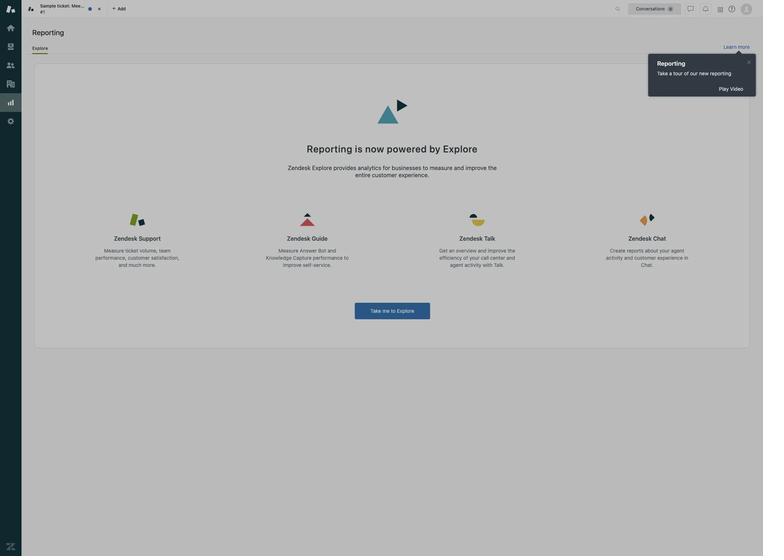 Task type: describe. For each thing, give the bounding box(es) containing it.
self-
[[303, 262, 314, 268]]

get an overview and improve the efficiency of your call center and agent activity with talk.
[[440, 248, 515, 268]]

explore right views icon
[[32, 45, 48, 51]]

for
[[383, 165, 390, 171]]

guide
[[312, 236, 328, 242]]

zendesk support image
[[6, 5, 15, 14]]

views image
[[6, 42, 15, 51]]

an
[[449, 248, 455, 254]]

me
[[383, 308, 390, 314]]

ticket inside measure ticket volume, team performance, customer satisfaction, and much more.
[[125, 248, 138, 254]]

provides
[[334, 165, 356, 171]]

satisfaction,
[[151, 255, 179, 261]]

activity inside create reports about your agent activity and customer experience in chat.
[[606, 255, 623, 261]]

learn more
[[724, 44, 750, 50]]

organizations image
[[6, 79, 15, 89]]

explore link
[[32, 45, 48, 54]]

entire
[[355, 172, 371, 178]]

get
[[440, 248, 448, 254]]

sample
[[40, 3, 56, 9]]

and right center
[[507, 255, 515, 261]]

team
[[159, 248, 171, 254]]

your inside get an overview and improve the efficiency of your call center and agent activity with talk.
[[470, 255, 480, 261]]

call
[[481, 255, 489, 261]]

explore right by
[[443, 143, 478, 155]]

your inside create reports about your agent activity and customer experience in chat.
[[660, 248, 670, 254]]

more
[[738, 44, 750, 50]]

center
[[490, 255, 505, 261]]

performance,
[[95, 255, 127, 261]]

zendesk chat
[[629, 236, 666, 242]]

#1
[[40, 9, 45, 15]]

customer inside zendesk explore provides analytics for businesses to measure and improve the entire customer experience.
[[372, 172, 397, 178]]

improve inside measure answer bot and knowledge capture performance to improve self-service.
[[283, 262, 302, 268]]

chat.
[[641, 262, 654, 268]]

to inside measure answer bot and knowledge capture performance to improve self-service.
[[344, 255, 349, 261]]

experience
[[658, 255, 683, 261]]

experience.
[[399, 172, 429, 178]]

improve inside get an overview and improve the efficiency of your call center and agent activity with talk.
[[488, 248, 507, 254]]

measure for zendesk support
[[104, 248, 124, 254]]

by
[[430, 143, 441, 155]]

get started image
[[6, 23, 15, 33]]

powered
[[387, 143, 427, 155]]

bot
[[318, 248, 326, 254]]

in
[[685, 255, 689, 261]]

zendesk for zendesk talk
[[460, 236, 483, 242]]

ticket:
[[57, 3, 70, 9]]

talk.
[[494, 262, 505, 268]]

overview
[[456, 248, 477, 254]]

tour
[[674, 70, 683, 76]]

explore inside zendesk explore provides analytics for businesses to measure and improve the entire customer experience.
[[312, 165, 332, 171]]

now
[[365, 143, 385, 155]]

conversations
[[636, 6, 665, 11]]

about
[[645, 248, 659, 254]]

conversations button
[[628, 3, 682, 15]]

zendesk products image
[[718, 7, 723, 12]]

to inside button
[[391, 308, 396, 314]]

play video button
[[712, 85, 751, 93]]

learn more link
[[724, 44, 750, 50]]

chat
[[653, 236, 666, 242]]

capture
[[293, 255, 312, 261]]

reporting is now powered by explore
[[307, 143, 478, 155]]

take me to explore
[[371, 308, 414, 314]]

and inside create reports about your agent activity and customer experience in chat.
[[625, 255, 633, 261]]

zendesk support
[[114, 236, 161, 242]]

much
[[129, 262, 142, 268]]

measure for zendesk guide
[[279, 248, 299, 254]]

our
[[690, 70, 698, 76]]

take inside reporting take a tour of our new reporting
[[657, 70, 668, 76]]

zendesk image
[[6, 542, 15, 552]]

analytics
[[358, 165, 381, 171]]

with
[[483, 262, 493, 268]]



Task type: vqa. For each thing, say whether or not it's contained in the screenshot.
the "T" in Requester element
no



Task type: locate. For each thing, give the bounding box(es) containing it.
explore
[[32, 45, 48, 51], [443, 143, 478, 155], [312, 165, 332, 171], [397, 308, 414, 314]]

and up "performance"
[[328, 248, 336, 254]]

activity
[[606, 255, 623, 261], [465, 262, 482, 268]]

2 horizontal spatial customer
[[635, 255, 656, 261]]

of
[[684, 70, 689, 76], [464, 255, 468, 261]]

tab
[[22, 0, 108, 18]]

agent down efficiency
[[450, 262, 463, 268]]

1 vertical spatial to
[[344, 255, 349, 261]]

of down overview
[[464, 255, 468, 261]]

measure answer bot and knowledge capture performance to improve self-service.
[[266, 248, 349, 268]]

ticket inside sample ticket: meet the ticket #1
[[91, 3, 103, 9]]

of inside get an overview and improve the efficiency of your call center and agent activity with talk.
[[464, 255, 468, 261]]

activity inside get an overview and improve the efficiency of your call center and agent activity with talk.
[[465, 262, 482, 268]]

of inside reporting take a tour of our new reporting
[[684, 70, 689, 76]]

agent inside get an overview and improve the efficiency of your call center and agent activity with talk.
[[450, 262, 463, 268]]

volume,
[[140, 248, 158, 254]]

improve down capture
[[283, 262, 302, 268]]

measure inside measure ticket volume, team performance, customer satisfaction, and much more.
[[104, 248, 124, 254]]

your up experience
[[660, 248, 670, 254]]

1 measure from the left
[[104, 248, 124, 254]]

take me to explore button
[[355, 303, 430, 320]]

agent inside create reports about your agent activity and customer experience in chat.
[[671, 248, 685, 254]]

reporting take a tour of our new reporting
[[657, 60, 732, 76]]

1 horizontal spatial agent
[[671, 248, 685, 254]]

2 horizontal spatial to
[[423, 165, 428, 171]]

reporting for reporting is now powered by explore
[[307, 143, 353, 155]]

1 horizontal spatial reporting
[[307, 143, 353, 155]]

0 horizontal spatial measure
[[104, 248, 124, 254]]

0 horizontal spatial customer
[[128, 255, 150, 261]]

knowledge
[[266, 255, 292, 261]]

service.
[[314, 262, 332, 268]]

is
[[355, 143, 363, 155]]

2 measure from the left
[[279, 248, 299, 254]]

zendesk guide
[[287, 236, 328, 242]]

and inside measure ticket volume, team performance, customer satisfaction, and much more.
[[119, 262, 127, 268]]

customer up much
[[128, 255, 150, 261]]

answer
[[300, 248, 317, 254]]

and inside zendesk explore provides analytics for businesses to measure and improve the entire customer experience.
[[454, 165, 464, 171]]

create reports about your agent activity and customer experience in chat.
[[606, 248, 689, 268]]

reporting inside reporting take a tour of our new reporting
[[657, 60, 686, 67]]

0 horizontal spatial to
[[344, 255, 349, 261]]

measure inside measure answer bot and knowledge capture performance to improve self-service.
[[279, 248, 299, 254]]

agent up experience
[[671, 248, 685, 254]]

0 horizontal spatial your
[[470, 255, 480, 261]]

create
[[610, 248, 626, 254]]

your left call
[[470, 255, 480, 261]]

to right the me
[[391, 308, 396, 314]]

improve up center
[[488, 248, 507, 254]]

learn
[[724, 44, 737, 50]]

1 horizontal spatial activity
[[606, 255, 623, 261]]

1 horizontal spatial take
[[657, 70, 668, 76]]

more.
[[143, 262, 156, 268]]

activity down call
[[465, 262, 482, 268]]

tab containing sample ticket: meet the ticket
[[22, 0, 108, 18]]

businesses
[[392, 165, 421, 171]]

measure up performance,
[[104, 248, 124, 254]]

0 horizontal spatial of
[[464, 255, 468, 261]]

1 vertical spatial of
[[464, 255, 468, 261]]

take left the me
[[371, 308, 381, 314]]

a
[[670, 70, 672, 76]]

reporting up "explore" link
[[32, 28, 64, 37]]

close image
[[96, 5, 103, 13]]

and
[[454, 165, 464, 171], [328, 248, 336, 254], [478, 248, 487, 254], [507, 255, 515, 261], [625, 255, 633, 261], [119, 262, 127, 268]]

✕
[[747, 59, 752, 65]]

play video
[[719, 86, 744, 92]]

1 vertical spatial your
[[470, 255, 480, 261]]

1 horizontal spatial measure
[[279, 248, 299, 254]]

reporting up a
[[657, 60, 686, 67]]

1 vertical spatial the
[[488, 165, 497, 171]]

performance
[[313, 255, 343, 261]]

and down reports at top right
[[625, 255, 633, 261]]

play
[[719, 86, 729, 92]]

reporting for reporting take a tour of our new reporting
[[657, 60, 686, 67]]

0 vertical spatial take
[[657, 70, 668, 76]]

improve
[[466, 165, 487, 171], [488, 248, 507, 254], [283, 262, 302, 268]]

0 vertical spatial agent
[[671, 248, 685, 254]]

activity down create
[[606, 255, 623, 261]]

0 horizontal spatial reporting
[[32, 28, 64, 37]]

ticket right meet
[[91, 3, 103, 9]]

1 vertical spatial improve
[[488, 248, 507, 254]]

1 vertical spatial agent
[[450, 262, 463, 268]]

✕ link
[[747, 59, 752, 66]]

0 vertical spatial of
[[684, 70, 689, 76]]

zendesk for zendesk support
[[114, 236, 137, 242]]

zendesk inside zendesk explore provides analytics for businesses to measure and improve the entire customer experience.
[[288, 165, 311, 171]]

zendesk
[[288, 165, 311, 171], [114, 236, 137, 242], [287, 236, 310, 242], [460, 236, 483, 242], [629, 236, 652, 242]]

support
[[139, 236, 161, 242]]

0 vertical spatial activity
[[606, 255, 623, 261]]

explore left the provides
[[312, 165, 332, 171]]

1 horizontal spatial improve
[[466, 165, 487, 171]]

measure ticket volume, team performance, customer satisfaction, and much more.
[[95, 248, 179, 268]]

1 horizontal spatial of
[[684, 70, 689, 76]]

and inside measure answer bot and knowledge capture performance to improve self-service.
[[328, 248, 336, 254]]

to inside zendesk explore provides analytics for businesses to measure and improve the entire customer experience.
[[423, 165, 428, 171]]

2 horizontal spatial improve
[[488, 248, 507, 254]]

0 vertical spatial to
[[423, 165, 428, 171]]

ticket
[[91, 3, 103, 9], [125, 248, 138, 254]]

tabs tab list
[[22, 0, 608, 18]]

get help image
[[729, 6, 735, 12]]

zendesk for zendesk explore provides analytics for businesses to measure and improve the entire customer experience.
[[288, 165, 311, 171]]

0 horizontal spatial take
[[371, 308, 381, 314]]

2 vertical spatial reporting
[[307, 143, 353, 155]]

1 horizontal spatial to
[[391, 308, 396, 314]]

customer down for
[[372, 172, 397, 178]]

0 vertical spatial reporting
[[32, 28, 64, 37]]

1 vertical spatial ticket
[[125, 248, 138, 254]]

zendesk explore provides analytics for businesses to measure and improve the entire customer experience.
[[288, 165, 497, 178]]

of left our
[[684, 70, 689, 76]]

talk
[[484, 236, 495, 242]]

agent
[[671, 248, 685, 254], [450, 262, 463, 268]]

admin image
[[6, 117, 15, 126]]

0 horizontal spatial the
[[83, 3, 90, 9]]

measure up knowledge
[[279, 248, 299, 254]]

explore inside take me to explore button
[[397, 308, 414, 314]]

2 vertical spatial improve
[[283, 262, 302, 268]]

to up experience.
[[423, 165, 428, 171]]

0 horizontal spatial agent
[[450, 262, 463, 268]]

and left much
[[119, 262, 127, 268]]

1 vertical spatial reporting
[[657, 60, 686, 67]]

the
[[83, 3, 90, 9], [488, 165, 497, 171], [508, 248, 515, 254]]

zendesk for zendesk guide
[[287, 236, 310, 242]]

the inside sample ticket: meet the ticket #1
[[83, 3, 90, 9]]

1 vertical spatial take
[[371, 308, 381, 314]]

reporting
[[32, 28, 64, 37], [657, 60, 686, 67], [307, 143, 353, 155]]

video
[[730, 86, 744, 92]]

and right measure on the top right of the page
[[454, 165, 464, 171]]

efficiency
[[440, 255, 462, 261]]

2 vertical spatial the
[[508, 248, 515, 254]]

0 vertical spatial improve
[[466, 165, 487, 171]]

2 horizontal spatial the
[[508, 248, 515, 254]]

reporting
[[710, 70, 732, 76]]

take
[[657, 70, 668, 76], [371, 308, 381, 314]]

2 horizontal spatial reporting
[[657, 60, 686, 67]]

1 horizontal spatial customer
[[372, 172, 397, 178]]

reports
[[627, 248, 644, 254]]

reporting up the provides
[[307, 143, 353, 155]]

meet
[[72, 3, 82, 9]]

0 vertical spatial the
[[83, 3, 90, 9]]

customer up chat.
[[635, 255, 656, 261]]

main element
[[0, 0, 22, 556]]

1 horizontal spatial your
[[660, 248, 670, 254]]

zendesk talk
[[460, 236, 495, 242]]

explore right the me
[[397, 308, 414, 314]]

zendesk for zendesk chat
[[629, 236, 652, 242]]

customer inside create reports about your agent activity and customer experience in chat.
[[635, 255, 656, 261]]

measure
[[430, 165, 453, 171]]

to right "performance"
[[344, 255, 349, 261]]

1 horizontal spatial ticket
[[125, 248, 138, 254]]

to
[[423, 165, 428, 171], [344, 255, 349, 261], [391, 308, 396, 314]]

improve right measure on the top right of the page
[[466, 165, 487, 171]]

0 vertical spatial ticket
[[91, 3, 103, 9]]

improve inside zendesk explore provides analytics for businesses to measure and improve the entire customer experience.
[[466, 165, 487, 171]]

your
[[660, 248, 670, 254], [470, 255, 480, 261]]

take inside button
[[371, 308, 381, 314]]

customer inside measure ticket volume, team performance, customer satisfaction, and much more.
[[128, 255, 150, 261]]

take left a
[[657, 70, 668, 76]]

reporting image
[[6, 98, 15, 107]]

0 vertical spatial your
[[660, 248, 670, 254]]

1 vertical spatial activity
[[465, 262, 482, 268]]

sample ticket: meet the ticket #1
[[40, 3, 103, 15]]

0 horizontal spatial ticket
[[91, 3, 103, 9]]

customer
[[372, 172, 397, 178], [128, 255, 150, 261], [635, 255, 656, 261]]

ticket down zendesk support
[[125, 248, 138, 254]]

2 vertical spatial to
[[391, 308, 396, 314]]

the inside get an overview and improve the efficiency of your call center and agent activity with talk.
[[508, 248, 515, 254]]

new
[[699, 70, 709, 76]]

and up call
[[478, 248, 487, 254]]

1 horizontal spatial the
[[488, 165, 497, 171]]

customers image
[[6, 61, 15, 70]]

0 horizontal spatial improve
[[283, 262, 302, 268]]

0 horizontal spatial activity
[[465, 262, 482, 268]]

the inside zendesk explore provides analytics for businesses to measure and improve the entire customer experience.
[[488, 165, 497, 171]]

reporting for reporting
[[32, 28, 64, 37]]

measure
[[104, 248, 124, 254], [279, 248, 299, 254]]



